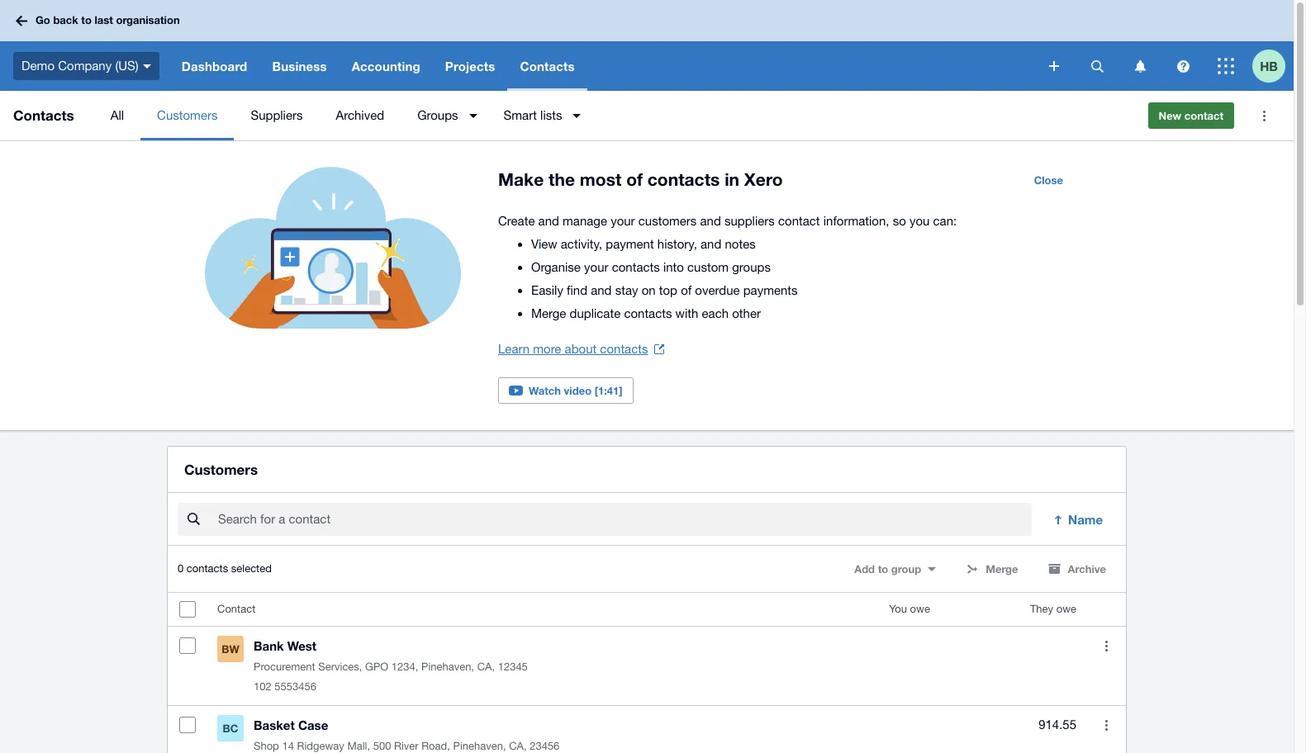 Task type: vqa. For each thing, say whether or not it's contained in the screenshot.
Search Button
no



Task type: describe. For each thing, give the bounding box(es) containing it.
case
[[298, 718, 328, 733]]

and up view at the left top of the page
[[538, 214, 559, 228]]

merge duplicate contacts with each other
[[531, 307, 761, 321]]

and up duplicate
[[591, 283, 612, 297]]

each
[[702, 307, 729, 321]]

on
[[642, 283, 656, 297]]

add to group
[[855, 563, 921, 576]]

contact inside button
[[1185, 109, 1224, 122]]

contacts down payment
[[612, 260, 660, 274]]

bank west procurement services, gpo 1234, pinehaven, ca, 12345 102 5553456
[[254, 639, 528, 693]]

bw
[[222, 643, 239, 656]]

bc
[[223, 722, 238, 736]]

projects
[[445, 59, 495, 74]]

learn
[[498, 342, 530, 356]]

back
[[53, 13, 78, 27]]

ca, inside bank west procurement services, gpo 1234, pinehaven, ca, 12345 102 5553456
[[477, 661, 495, 674]]

demo company (us)
[[21, 58, 139, 73]]

pinehaven, inside bank west procurement services, gpo 1234, pinehaven, ca, 12345 102 5553456
[[421, 661, 474, 674]]

contacts down on
[[624, 307, 672, 321]]

duplicate
[[570, 307, 621, 321]]

projects button
[[433, 41, 508, 91]]

banner containing hb
[[0, 0, 1294, 91]]

overdue
[[695, 283, 740, 297]]

Search for a contact field
[[216, 504, 1032, 536]]

watch
[[529, 384, 561, 397]]

shop
[[254, 741, 279, 753]]

smart lists button
[[487, 91, 591, 140]]

business button
[[260, 41, 339, 91]]

smart
[[504, 108, 537, 122]]

learn more about contacts link
[[498, 338, 665, 361]]

you
[[910, 214, 930, 228]]

most
[[580, 169, 622, 190]]

customers inside button
[[157, 108, 218, 122]]

merge for merge
[[986, 563, 1018, 576]]

make the most of contacts in xero
[[498, 169, 783, 190]]

demo company (us) button
[[0, 41, 169, 91]]

1 horizontal spatial your
[[611, 214, 635, 228]]

the
[[549, 169, 575, 190]]

dashboard link
[[169, 41, 260, 91]]

0 horizontal spatial your
[[584, 260, 609, 274]]

create
[[498, 214, 535, 228]]

accounting
[[352, 59, 420, 74]]

west
[[287, 639, 317, 654]]

information,
[[824, 214, 889, 228]]

basket
[[254, 718, 295, 733]]

suppliers button
[[234, 91, 319, 140]]

they
[[1030, 603, 1054, 616]]

2 more row options image from the top
[[1090, 709, 1123, 742]]

groups
[[417, 108, 458, 122]]

archive
[[1068, 563, 1106, 576]]

road,
[[422, 741, 450, 753]]

navigation inside banner
[[169, 41, 1038, 91]]

102
[[254, 681, 272, 693]]

5553456
[[275, 681, 316, 693]]

into
[[663, 260, 684, 274]]

0 contacts selected
[[178, 563, 272, 575]]

notes
[[725, 237, 756, 251]]

new contact button
[[1148, 102, 1234, 129]]

new contact
[[1159, 109, 1224, 122]]

can:
[[933, 214, 957, 228]]

0
[[178, 563, 184, 575]]

groups
[[732, 260, 771, 274]]

bank
[[254, 639, 284, 654]]

close
[[1034, 174, 1063, 187]]

services,
[[318, 661, 362, 674]]

914.55 link
[[1039, 716, 1077, 736]]

23456
[[530, 741, 560, 753]]

go back to last organisation
[[36, 13, 180, 27]]

watch video [1:41]
[[529, 384, 623, 397]]

with
[[676, 307, 699, 321]]

procurement
[[254, 661, 315, 674]]

dashboard
[[182, 59, 247, 74]]

menu containing all
[[94, 91, 1135, 140]]

stay
[[615, 283, 638, 297]]

1234,
[[392, 661, 418, 674]]

video
[[564, 384, 592, 397]]

to inside popup button
[[878, 563, 888, 576]]

to inside 'link'
[[81, 13, 92, 27]]

suppliers
[[725, 214, 775, 228]]

organise your contacts into custom groups
[[531, 260, 771, 274]]

easily find and stay on top of overdue payments
[[531, 283, 798, 297]]

archived
[[336, 108, 384, 122]]

lists
[[540, 108, 562, 122]]

1 horizontal spatial svg image
[[1177, 60, 1189, 72]]

last
[[95, 13, 113, 27]]

business
[[272, 59, 327, 74]]

1 vertical spatial contact
[[778, 214, 820, 228]]



Task type: locate. For each thing, give the bounding box(es) containing it.
owe for you owe
[[910, 603, 930, 616]]

0 horizontal spatial contacts
[[13, 107, 74, 124]]

1 horizontal spatial contacts
[[520, 59, 575, 74]]

view activity, payment history, and notes
[[531, 237, 756, 251]]

ca, left 12345
[[477, 661, 495, 674]]

of right top
[[681, 283, 692, 297]]

hb button
[[1253, 41, 1294, 91]]

2 owe from the left
[[1057, 603, 1077, 616]]

contacts right 0
[[187, 563, 228, 575]]

navigation
[[169, 41, 1038, 91]]

all button
[[94, 91, 141, 140]]

new
[[1159, 109, 1182, 122]]

pinehaven, right 1234,
[[421, 661, 474, 674]]

1 owe from the left
[[910, 603, 930, 616]]

ca, left 23456 on the left of page
[[509, 741, 527, 753]]

go
[[36, 13, 50, 27]]

1 horizontal spatial of
[[681, 283, 692, 297]]

smart lists
[[504, 108, 562, 122]]

they owe
[[1030, 603, 1077, 616]]

0 vertical spatial more row options image
[[1090, 630, 1123, 663]]

your up payment
[[611, 214, 635, 228]]

0 vertical spatial pinehaven,
[[421, 661, 474, 674]]

create and manage your customers and suppliers contact information, so you can:
[[498, 214, 957, 228]]

find
[[567, 283, 588, 297]]

and left suppliers
[[700, 214, 721, 228]]

pinehaven, right "road," at the bottom of the page
[[453, 741, 506, 753]]

contact right new
[[1185, 109, 1224, 122]]

merge left archive button
[[986, 563, 1018, 576]]

close button
[[1024, 167, 1073, 193]]

owe right you
[[910, 603, 930, 616]]

1 vertical spatial of
[[681, 283, 692, 297]]

demo
[[21, 58, 55, 73]]

archive button
[[1038, 556, 1116, 583]]

svg image
[[1177, 60, 1189, 72], [1049, 61, 1059, 71]]

customers
[[639, 214, 697, 228]]

owe right they
[[1057, 603, 1077, 616]]

more row options image down archive
[[1090, 630, 1123, 663]]

suppliers
[[251, 108, 303, 122]]

12345
[[498, 661, 528, 674]]

1 vertical spatial merge
[[986, 563, 1018, 576]]

0 vertical spatial of
[[626, 169, 643, 190]]

1 vertical spatial more row options image
[[1090, 709, 1123, 742]]

merge button
[[956, 556, 1028, 583]]

view
[[531, 237, 557, 251]]

0 horizontal spatial of
[[626, 169, 643, 190]]

merge for merge duplicate contacts with each other
[[531, 307, 566, 321]]

customers
[[157, 108, 218, 122], [184, 461, 258, 479]]

payment
[[606, 237, 654, 251]]

ridgeway
[[297, 741, 344, 753]]

learn more about contacts
[[498, 342, 648, 356]]

custom
[[688, 260, 729, 274]]

1 horizontal spatial owe
[[1057, 603, 1077, 616]]

1 vertical spatial ca,
[[509, 741, 527, 753]]

1 vertical spatial to
[[878, 563, 888, 576]]

name button
[[1042, 503, 1116, 536]]

groups button
[[401, 91, 487, 140]]

more row options image
[[1090, 630, 1123, 663], [1090, 709, 1123, 742]]

(us)
[[115, 58, 139, 73]]

so
[[893, 214, 906, 228]]

watch video [1:41] button
[[498, 378, 633, 404]]

1 vertical spatial your
[[584, 260, 609, 274]]

of right most
[[626, 169, 643, 190]]

name
[[1068, 512, 1103, 527]]

1 more row options image from the top
[[1090, 630, 1123, 663]]

activity,
[[561, 237, 602, 251]]

your down activity,
[[584, 260, 609, 274]]

and up custom
[[701, 237, 722, 251]]

more row options image right 914.55 link
[[1090, 709, 1123, 742]]

selected
[[231, 563, 272, 575]]

svg image inside the demo company (us) popup button
[[143, 64, 151, 68]]

[1:41]
[[595, 384, 623, 397]]

0 vertical spatial contacts
[[520, 59, 575, 74]]

your
[[611, 214, 635, 228], [584, 260, 609, 274]]

500
[[373, 741, 391, 753]]

menu
[[94, 91, 1135, 140]]

0 horizontal spatial ca,
[[477, 661, 495, 674]]

contacts up customers
[[648, 169, 720, 190]]

gpo
[[365, 661, 389, 674]]

history,
[[658, 237, 697, 251]]

svg image inside go back to last organisation 'link'
[[16, 15, 27, 26]]

0 vertical spatial to
[[81, 13, 92, 27]]

ca,
[[477, 661, 495, 674], [509, 741, 527, 753]]

you owe
[[889, 603, 930, 616]]

0 vertical spatial customers
[[157, 108, 218, 122]]

1 horizontal spatial ca,
[[509, 741, 527, 753]]

0 vertical spatial contact
[[1185, 109, 1224, 122]]

ca, inside basket case shop 14 ridgeway mall, 500 river road, pinehaven, ca, 23456
[[509, 741, 527, 753]]

contacts button
[[508, 41, 587, 91]]

payments
[[743, 283, 798, 297]]

0 horizontal spatial to
[[81, 13, 92, 27]]

1 horizontal spatial to
[[878, 563, 888, 576]]

contacts inside popup button
[[520, 59, 575, 74]]

0 horizontal spatial svg image
[[1049, 61, 1059, 71]]

and
[[538, 214, 559, 228], [700, 214, 721, 228], [701, 237, 722, 251], [591, 283, 612, 297]]

1 vertical spatial customers
[[184, 461, 258, 479]]

0 vertical spatial ca,
[[477, 661, 495, 674]]

0 horizontal spatial merge
[[531, 307, 566, 321]]

contacts up lists
[[520, 59, 575, 74]]

navigation containing dashboard
[[169, 41, 1038, 91]]

all
[[110, 108, 124, 122]]

mall,
[[347, 741, 370, 753]]

svg image
[[16, 15, 27, 26], [1218, 58, 1234, 74], [1091, 60, 1104, 72], [1135, 60, 1146, 72], [143, 64, 151, 68]]

banner
[[0, 0, 1294, 91]]

14
[[282, 741, 294, 753]]

customers button
[[141, 91, 234, 140]]

914.55
[[1039, 718, 1077, 732]]

in
[[725, 169, 740, 190]]

0 horizontal spatial contact
[[778, 214, 820, 228]]

0 vertical spatial your
[[611, 214, 635, 228]]

contact
[[217, 603, 256, 616]]

group
[[891, 563, 921, 576]]

1 vertical spatial pinehaven,
[[453, 741, 506, 753]]

merge down easily
[[531, 307, 566, 321]]

pinehaven,
[[421, 661, 474, 674], [453, 741, 506, 753]]

actions menu image
[[1248, 99, 1281, 132]]

contact right suppliers
[[778, 214, 820, 228]]

contact
[[1185, 109, 1224, 122], [778, 214, 820, 228]]

make
[[498, 169, 544, 190]]

to right add
[[878, 563, 888, 576]]

1 horizontal spatial merge
[[986, 563, 1018, 576]]

manage
[[563, 214, 607, 228]]

organisation
[[116, 13, 180, 27]]

contacts down demo
[[13, 107, 74, 124]]

add
[[855, 563, 875, 576]]

contacts down merge duplicate contacts with each other
[[600, 342, 648, 356]]

other
[[732, 307, 761, 321]]

to left last
[[81, 13, 92, 27]]

merge inside button
[[986, 563, 1018, 576]]

go back to last organisation link
[[10, 6, 190, 35]]

contacts
[[520, 59, 575, 74], [13, 107, 74, 124]]

organise
[[531, 260, 581, 274]]

0 vertical spatial merge
[[531, 307, 566, 321]]

add to group button
[[845, 556, 946, 583]]

hb
[[1260, 58, 1278, 73]]

to
[[81, 13, 92, 27], [878, 563, 888, 576]]

0 horizontal spatial owe
[[910, 603, 930, 616]]

owe for they owe
[[1057, 603, 1077, 616]]

pinehaven, inside basket case shop 14 ridgeway mall, 500 river road, pinehaven, ca, 23456
[[453, 741, 506, 753]]

1 vertical spatial contacts
[[13, 107, 74, 124]]

you
[[889, 603, 907, 616]]

1 horizontal spatial contact
[[1185, 109, 1224, 122]]

easily
[[531, 283, 563, 297]]

contact list table element
[[168, 593, 1126, 754]]

river
[[394, 741, 419, 753]]

accounting button
[[339, 41, 433, 91]]

merge
[[531, 307, 566, 321], [986, 563, 1018, 576]]



